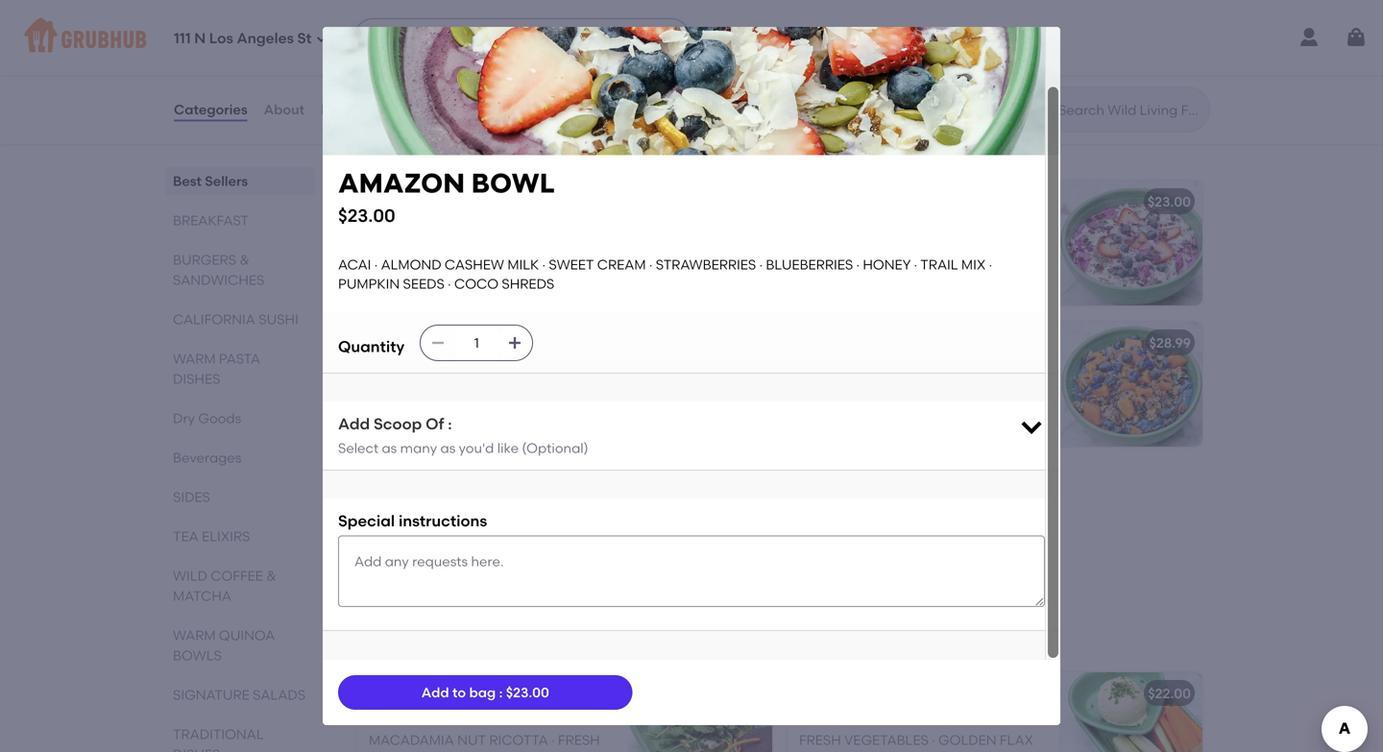 Task type: vqa. For each thing, say whether or not it's contained in the screenshot.
ALMOND  FLOUR TOAST ª MACADAMIA NUT RICOTTA · FRESH BASIL · CHERRY TOMTO · WHI
yes



Task type: describe. For each thing, give the bounding box(es) containing it.
(optional)
[[522, 440, 589, 456]]

angeles
[[237, 30, 294, 47]]

wild coffee & matcha tab
[[173, 566, 307, 606]]

almond inside papaya · blue majik · almond milk · superfoods blueberries · granola · candied pecans
[[948, 362, 1008, 378]]

wild coffee & matcha
[[173, 568, 277, 604]]

crackers
[[799, 752, 873, 752]]

best sellers tab
[[173, 171, 307, 191]]

goods
[[198, 410, 241, 427]]

california sushi
[[173, 311, 299, 328]]

fresh inside almond  flour toast ª macadamia nut ricotta · fresh basil · cherry tomto · whi
[[558, 732, 600, 748]]

instructions
[[399, 511, 487, 530]]

almond inside almond  flour toast ª macadamia nut ricotta · fresh basil · cherry tomto · whi
[[369, 713, 430, 729]]

sweet inside pitaya · almond cashew milk · sweet cream · strawberries · blueberries · honey · cacao nibs · chia seeds · rose water · coco shreds
[[799, 240, 845, 257]]

rose
[[895, 279, 931, 296]]

bowl for xocolatl bowl
[[447, 335, 488, 351]]

amazon for amazon bowl $23.00
[[338, 167, 465, 199]]

candied
[[878, 401, 940, 417]]

burgers
[[173, 252, 236, 268]]

acai · almond cashew milk · honey blueberries · sweet cream  · granola · cinnamon · blue majick button
[[357, 463, 773, 588]]

almond inside acai · almond cashew milk · honey blueberries · sweet cream  · granola · cinnamon · blue majick
[[412, 503, 472, 520]]

blue inside acai · almond cashew milk · honey blueberries · sweet cream  · granola · cinnamon · blue majick
[[369, 562, 403, 578]]

select
[[338, 440, 379, 456]]

rose bowl image
[[1059, 181, 1203, 305]]

traditional dishes
[[173, 726, 264, 752]]

basil
[[369, 752, 406, 752]]

cold
[[882, 752, 922, 752]]

warm quinoa bowls
[[173, 627, 275, 664]]

nut inside "house made brail nut hummus · fresh vegetables · golden flax crackers · cold pressed oli"
[[934, 713, 963, 729]]

soothie bowls
[[354, 135, 525, 160]]

1 horizontal spatial $23.00
[[506, 685, 550, 701]]

sweet inside chocolate ganache · almond cashew milk · honey strawberries · sweet cream · bananas
[[479, 401, 524, 417]]

sellers
[[205, 173, 248, 189]]

cashew inside pitaya · almond cashew milk · sweet cream · strawberries · blueberries · honey · cacao nibs · chia seeds · rose water · coco shreds
[[917, 221, 977, 237]]

cream inside chocolate ganache · almond cashew milk · honey strawberries · sweet cream · bananas
[[528, 401, 576, 417]]

tomto
[[473, 752, 523, 752]]

main navigation navigation
[[0, 0, 1384, 75]]

acai · almond cashew milk · honey blueberries · sweet cream  · granola · cinnamon · blue majick
[[369, 503, 591, 578]]

pitaya
[[799, 221, 844, 237]]

categories
[[174, 101, 248, 118]]

& inside wild coffee & matcha
[[266, 568, 277, 584]]

Special instructions text field
[[338, 536, 1045, 607]]

traditional
[[173, 726, 264, 743]]

vegetables
[[845, 732, 929, 748]]

best sellers
[[173, 173, 248, 189]]

blueberries inside acai · almond cashew milk · honey blueberries · sweet cream  · granola · cinnamon · blue majick
[[420, 523, 507, 539]]

superfoods
[[841, 381, 932, 398]]

dishes inside warm pasta dishes
[[173, 371, 220, 387]]

signature salads
[[173, 687, 306, 703]]

chocolate
[[369, 362, 456, 378]]

seeds up xocolatl bowl
[[403, 276, 445, 292]]

golden
[[939, 732, 997, 748]]

beverages
[[173, 450, 241, 466]]

xocolatl bowl image
[[628, 322, 773, 447]]

111 n los angeles st
[[174, 30, 312, 47]]

almond  flour toast ª macadamia nut ricotta · fresh basil · cherry tomto · whi
[[369, 713, 600, 752]]

st
[[297, 30, 312, 47]]

pumpkin up xocolatl
[[369, 279, 431, 296]]

ª
[[528, 713, 535, 729]]

add for add scoop of :
[[338, 415, 370, 433]]

reviews button
[[320, 75, 375, 144]]

pasta
[[219, 351, 261, 367]]

xocolatl bowl
[[369, 335, 488, 351]]

blue iguana bowl image
[[1059, 322, 1203, 447]]

amazon bowl image
[[628, 181, 773, 305]]

cinnamon
[[506, 542, 584, 559]]

fresh inside "house made brail nut hummus · fresh vegetables · golden flax crackers · cold pressed oli"
[[799, 732, 842, 748]]

reviews
[[321, 101, 375, 118]]

gift special image
[[628, 463, 773, 588]]

sides tab
[[173, 487, 307, 507]]

special
[[338, 511, 395, 530]]

blueberries inside papaya · blue majik · almond milk · superfoods blueberries · granola · candied pecans
[[935, 381, 1023, 398]]

coffee
[[211, 568, 263, 584]]

chocolate ganache · almond cashew milk · honey strawberries · sweet cream · bananas
[[369, 362, 598, 437]]

honey inside pitaya · almond cashew milk · sweet cream · strawberries · blueberries · honey · cacao nibs · chia seeds · rose water · coco shreds
[[896, 260, 944, 276]]

granola inside papaya · blue majik · almond milk · superfoods blueberries · granola · candied pecans
[[799, 401, 868, 417]]

almond inside pitaya · almond cashew milk · sweet cream · strawberries · blueberries · honey · cacao nibs · chia seeds · rose water · coco shreds
[[853, 221, 914, 237]]

0 horizontal spatial mix
[[565, 260, 589, 276]]

strawberries inside chocolate ganache · almond cashew milk · honey strawberries · sweet cream · bananas
[[369, 401, 469, 417]]

water
[[934, 279, 980, 296]]

majick
[[406, 562, 459, 578]]

quantity
[[338, 337, 405, 356]]

xocolatl
[[369, 335, 444, 351]]

signature salads tab
[[173, 685, 307, 705]]

sweet inside acai · almond cashew milk · honey blueberries · sweet cream  · granola · cinnamon · blue majick
[[517, 523, 562, 539]]

2 as from the left
[[441, 440, 456, 456]]

Search Wild Living Foods search field
[[1057, 101, 1204, 119]]

dry goods
[[173, 410, 241, 427]]

elixirs
[[202, 528, 250, 545]]

add to bag : $23.00
[[422, 685, 550, 701]]

2 horizontal spatial $23.00
[[1148, 193, 1192, 210]]

bowl for amazon bowl
[[434, 193, 476, 210]]

bowls
[[173, 648, 222, 664]]

honey inside acai · almond cashew milk · honey blueberries · sweet cream  · granola · cinnamon · blue majick
[[369, 523, 417, 539]]

cacao
[[954, 260, 1005, 276]]

majik
[[896, 362, 938, 378]]

honey inside chocolate ganache · almond cashew milk · honey strawberries · sweet cream · bananas
[[473, 381, 521, 398]]

about button
[[263, 75, 306, 144]]

Input item quantity number field
[[456, 326, 498, 360]]

you'd
[[459, 440, 494, 456]]

1 as from the left
[[382, 440, 397, 456]]

flour
[[433, 713, 477, 729]]

scoop
[[374, 415, 422, 433]]

$28.99
[[1150, 335, 1192, 351]]

california
[[173, 311, 255, 328]]

acai for amazon bowl image
[[369, 221, 402, 237]]

ricotta
[[489, 732, 548, 748]]

papaya · blue majik · almond milk · superfoods blueberries · granola · candied pecans
[[799, 362, 1029, 417]]

granola inside acai · almond cashew milk · honey blueberries · sweet cream  · granola · cinnamon · blue majick
[[428, 542, 496, 559]]

search icon image
[[1028, 98, 1051, 121]]

house made brail nut hummus · fresh vegetables · golden flax crackers · cold pressed oli
[[799, 713, 1035, 752]]

salads
[[253, 687, 306, 703]]

house
[[799, 713, 847, 729]]

wild
[[173, 568, 207, 584]]

pecans
[[943, 401, 998, 417]]

matcha
[[173, 588, 232, 604]]

strawberries inside pitaya · almond cashew milk · sweet cream · strawberries · blueberries · honey · cacao nibs · chia seeds · rose water · coco shreds
[[906, 240, 1007, 257]]

pitaya · almond cashew milk · sweet cream · strawberries · blueberries · honey · cacao nibs · chia seeds · rose water · coco shreds
[[799, 221, 1039, 315]]

1 vertical spatial acai
[[338, 256, 371, 273]]

of
[[426, 415, 444, 433]]

sides
[[173, 489, 210, 505]]

milk inside chocolate ganache · almond cashew milk · honey strawberries · sweet cream · bananas
[[432, 381, 463, 398]]

seeds up input item quantity number field
[[434, 279, 475, 296]]

shreds inside pitaya · almond cashew milk · sweet cream · strawberries · blueberries · honey · cacao nibs · chia seeds · rose water · coco shreds
[[799, 299, 852, 315]]



Task type: locate. For each thing, give the bounding box(es) containing it.
nut up golden
[[934, 713, 963, 729]]

0 horizontal spatial trail
[[524, 260, 561, 276]]

0 vertical spatial granola
[[799, 401, 868, 417]]

ganache
[[459, 362, 528, 378]]

add for add to bag
[[422, 685, 449, 701]]

amazon for amazon bowl
[[369, 193, 431, 210]]

crystal bowl image
[[628, 0, 773, 96]]

trail
[[921, 256, 959, 273], [524, 260, 561, 276]]

: inside add scoop of : select as many as you'd like (optional)
[[448, 415, 452, 433]]

$22.00
[[1148, 685, 1192, 702]]

2 warm from the top
[[173, 627, 216, 644]]

1 vertical spatial add
[[422, 685, 449, 701]]

chia
[[806, 279, 840, 296]]

dry
[[173, 410, 195, 427]]

add up select
[[338, 415, 370, 433]]

nibs
[[1008, 260, 1039, 276]]

granola down instructions
[[428, 542, 496, 559]]

0 vertical spatial nut
[[934, 713, 963, 729]]

acai for gift special image
[[369, 503, 402, 520]]

1 warm from the top
[[173, 351, 216, 367]]

0 horizontal spatial :
[[448, 415, 452, 433]]

california sushi tab
[[173, 309, 307, 330]]

2 vertical spatial acai
[[369, 503, 402, 520]]

breakfast
[[173, 212, 249, 229]]

: right of
[[448, 415, 452, 433]]

bowl
[[472, 167, 555, 199], [434, 193, 476, 210], [447, 335, 488, 351]]

categories button
[[173, 75, 249, 144]]

nut inside almond  flour toast ª macadamia nut ricotta · fresh basil · cherry tomto · whi
[[458, 732, 486, 748]]

0 vertical spatial add
[[338, 415, 370, 433]]

0 vertical spatial &
[[240, 252, 250, 268]]

acai
[[369, 221, 402, 237], [338, 256, 371, 273], [369, 503, 402, 520]]

cashew up cinnamon
[[476, 503, 535, 520]]

warm inside warm quinoa bowls
[[173, 627, 216, 644]]

$23.00 inside amazon bowl $23.00
[[338, 205, 396, 227]]

0 horizontal spatial as
[[382, 440, 397, 456]]

1 horizontal spatial mix
[[962, 256, 986, 273]]

1 vertical spatial svg image
[[736, 59, 759, 83]]

warm down california on the top left of page
[[173, 351, 216, 367]]

bowl for amazon bowl $23.00
[[472, 167, 555, 199]]

brushetta
[[369, 685, 449, 702]]

pressed
[[925, 752, 984, 752]]

dishes inside traditional dishes
[[173, 747, 220, 752]]

granola down papaya at the right of page
[[799, 401, 868, 417]]

0 horizontal spatial &
[[240, 252, 250, 268]]

1 dishes from the top
[[173, 371, 220, 387]]

cashew down amazon bowl $23.00
[[445, 256, 504, 273]]

seeds
[[403, 276, 445, 292], [434, 279, 475, 296], [843, 279, 885, 296]]

brail
[[893, 713, 931, 729]]

warm
[[173, 351, 216, 367], [173, 627, 216, 644]]

acai down select
[[369, 503, 402, 520]]

cream inside acai · almond cashew milk · honey blueberries · sweet cream  · granola · cinnamon · blue majick
[[369, 542, 418, 559]]

1 vertical spatial :
[[499, 685, 503, 701]]

0 vertical spatial warm
[[173, 351, 216, 367]]

amazon bowl $23.00
[[338, 167, 555, 227]]

bananas
[[369, 420, 435, 437]]

bowl inside amazon bowl $23.00
[[472, 167, 555, 199]]

blueberries inside pitaya · almond cashew milk · sweet cream · strawberries · blueberries · honey · cacao nibs · chia seeds · rose water · coco shreds
[[799, 260, 887, 276]]

tea elixirs tab
[[173, 527, 307, 547]]

cashew inside acai · almond cashew milk · honey blueberries · sweet cream  · granola · cinnamon · blue majick
[[476, 503, 535, 520]]

toast
[[481, 713, 525, 729]]

1 vertical spatial granola
[[428, 542, 496, 559]]

milk inside papaya · blue majik · almond milk · superfoods blueberries · granola · candied pecans
[[799, 381, 831, 398]]

warm for warm pasta dishes
[[173, 351, 216, 367]]

cashew inside chocolate ganache · almond cashew milk · honey strawberries · sweet cream · bananas
[[369, 381, 429, 398]]

add scoop of : select as many as you'd like (optional)
[[338, 415, 589, 456]]

warm quinoa bowls tab
[[173, 626, 307, 666]]

fresh
[[558, 732, 600, 748], [799, 732, 842, 748]]

milk
[[538, 221, 570, 237], [980, 221, 1012, 237], [508, 256, 539, 273], [432, 381, 463, 398], [799, 381, 831, 398], [538, 503, 570, 520]]

:
[[448, 415, 452, 433], [499, 685, 503, 701]]

cherry
[[416, 752, 470, 752]]

acai up quantity
[[338, 256, 371, 273]]

& up sandwiches
[[240, 252, 250, 268]]

1 fresh from the left
[[558, 732, 600, 748]]

0 horizontal spatial svg image
[[316, 33, 327, 45]]

small
[[354, 627, 424, 652]]

small plates
[[354, 627, 506, 652]]

cream
[[417, 240, 466, 257], [848, 240, 897, 257], [597, 256, 646, 273], [528, 401, 576, 417], [369, 542, 418, 559]]

made
[[850, 713, 889, 729]]

0 vertical spatial svg image
[[316, 33, 327, 45]]

1 vertical spatial warm
[[173, 627, 216, 644]]

as
[[382, 440, 397, 456], [441, 440, 456, 456]]

1 vertical spatial dishes
[[173, 747, 220, 752]]

dishes down traditional
[[173, 747, 220, 752]]

dishes
[[173, 371, 220, 387], [173, 747, 220, 752]]

pumpkin up quantity
[[338, 276, 400, 292]]

1 vertical spatial nut
[[458, 732, 486, 748]]

warm inside warm pasta dishes
[[173, 351, 216, 367]]

about
[[264, 101, 305, 118]]

cashew up cacao
[[917, 221, 977, 237]]

almond inside chocolate ganache · almond cashew milk · honey strawberries · sweet cream · bananas
[[537, 362, 598, 378]]

add
[[338, 415, 370, 433], [422, 685, 449, 701]]

1 horizontal spatial add
[[422, 685, 449, 701]]

2 dishes from the top
[[173, 747, 220, 752]]

add left to
[[422, 685, 449, 701]]

acai inside acai · almond cashew milk · honey blueberries · sweet cream  · granola · cinnamon · blue majick
[[369, 503, 402, 520]]

acai down amazon bowl
[[369, 221, 402, 237]]

: for add scoop of :
[[448, 415, 452, 433]]

0 horizontal spatial add
[[338, 415, 370, 433]]

tea
[[173, 528, 199, 545]]

1 vertical spatial blue
[[369, 562, 403, 578]]

acai · almond cashew milk · sweet cream · strawberries · blueberries · honey · trail mix · pumpkin seeds · coco shreds
[[369, 221, 595, 296], [338, 256, 996, 292]]

bowl down bowls on the left top
[[472, 167, 555, 199]]

milk inside acai · almond cashew milk · honey blueberries · sweet cream  · granola · cinnamon · blue majick
[[538, 503, 570, 520]]

1 horizontal spatial &
[[266, 568, 277, 584]]

blue
[[859, 362, 893, 378], [369, 562, 403, 578]]

warm for warm quinoa bowls
[[173, 627, 216, 644]]

as down 'bananas'
[[382, 440, 397, 456]]

0 horizontal spatial $23.00
[[338, 205, 396, 227]]

signature
[[173, 687, 250, 703]]

&
[[240, 252, 250, 268], [266, 568, 277, 584]]

& inside 'burgers & sandwiches'
[[240, 252, 250, 268]]

1 horizontal spatial blue
[[859, 362, 893, 378]]

1 horizontal spatial fresh
[[799, 732, 842, 748]]

plates
[[429, 627, 506, 652]]

macadamia
[[369, 732, 454, 748]]

sweet
[[369, 240, 414, 257], [799, 240, 845, 257], [549, 256, 594, 273], [479, 401, 524, 417], [517, 523, 562, 539]]

cream inside pitaya · almond cashew milk · sweet cream · strawberries · blueberries · honey · cacao nibs · chia seeds · rose water · coco shreds
[[848, 240, 897, 257]]

& right coffee
[[266, 568, 277, 584]]

traditional dishes tab
[[173, 725, 307, 752]]

cashew down bowls on the left top
[[476, 221, 535, 237]]

tea elixirs
[[173, 528, 250, 545]]

: for add to bag
[[499, 685, 503, 701]]

nut
[[934, 713, 963, 729], [458, 732, 486, 748]]

papaya
[[799, 362, 849, 378]]

0 horizontal spatial blue
[[369, 562, 403, 578]]

bag
[[469, 685, 496, 701]]

burgers & sandwiches
[[173, 252, 265, 288]]

0 horizontal spatial fresh
[[558, 732, 600, 748]]

fresh right the 'ricotta'
[[558, 732, 600, 748]]

as down of
[[441, 440, 456, 456]]

: right bag
[[499, 685, 503, 701]]

0 vertical spatial acai
[[369, 221, 402, 237]]

svg image
[[1345, 26, 1368, 49], [368, 30, 383, 45], [431, 335, 446, 351], [508, 335, 523, 351], [1019, 413, 1045, 440]]

warm up bowls
[[173, 627, 216, 644]]

svg image
[[316, 33, 327, 45], [736, 59, 759, 83]]

dry goods tab
[[173, 408, 307, 429]]

shreds
[[502, 276, 555, 292], [533, 279, 585, 296], [799, 299, 852, 315]]

beverages tab
[[173, 448, 307, 468]]

0 horizontal spatial nut
[[458, 732, 486, 748]]

0 horizontal spatial granola
[[428, 542, 496, 559]]

dishes up dry goods
[[173, 371, 220, 387]]

brushetta image
[[628, 672, 773, 752]]

hummus
[[966, 713, 1028, 729]]

warm pasta dishes tab
[[173, 349, 307, 389]]

honey
[[863, 256, 911, 273], [466, 260, 514, 276], [896, 260, 944, 276], [473, 381, 521, 398], [369, 523, 417, 539]]

2 fresh from the left
[[799, 732, 842, 748]]

almond
[[412, 221, 472, 237], [853, 221, 914, 237], [381, 256, 442, 273], [537, 362, 598, 378], [948, 362, 1008, 378], [412, 503, 472, 520], [369, 713, 430, 729]]

coco inside pitaya · almond cashew milk · sweet cream · strawberries · blueberries · honey · cacao nibs · chia seeds · rose water · coco shreds
[[990, 279, 1034, 296]]

breakfast tab
[[173, 210, 307, 231]]

strawberries
[[476, 240, 576, 257], [906, 240, 1007, 257], [656, 256, 756, 273], [369, 401, 469, 417]]

blue up superfoods
[[859, 362, 893, 378]]

burgers & sandwiches tab
[[173, 250, 307, 290]]

brazil nut hummus image
[[1059, 672, 1203, 752]]

1 horizontal spatial as
[[441, 440, 456, 456]]

like
[[498, 440, 519, 456]]

seeds inside pitaya · almond cashew milk · sweet cream · strawberries · blueberries · honey · cacao nibs · chia seeds · rose water · coco shreds
[[843, 279, 885, 296]]

to
[[453, 685, 466, 701]]

·
[[405, 221, 409, 237], [573, 221, 577, 237], [847, 221, 850, 237], [1015, 221, 1018, 237], [469, 240, 473, 257], [580, 240, 583, 257], [900, 240, 903, 257], [1010, 240, 1013, 257], [375, 256, 378, 273], [542, 256, 546, 273], [649, 256, 653, 273], [760, 256, 763, 273], [857, 256, 860, 273], [914, 256, 918, 273], [989, 256, 993, 273], [459, 260, 463, 276], [517, 260, 521, 276], [592, 260, 595, 276], [890, 260, 893, 276], [948, 260, 951, 276], [448, 276, 451, 292], [479, 279, 482, 296], [799, 279, 803, 296], [888, 279, 892, 296], [983, 279, 987, 296], [531, 362, 534, 378], [853, 362, 856, 378], [941, 362, 945, 378], [467, 381, 470, 398], [834, 381, 838, 398], [1026, 381, 1029, 398], [473, 401, 476, 417], [580, 401, 583, 417], [871, 401, 875, 417], [405, 503, 409, 520], [573, 503, 577, 520], [511, 523, 514, 539], [421, 542, 424, 559], [500, 542, 503, 559], [588, 542, 591, 559], [1031, 713, 1035, 729], [552, 732, 555, 748], [932, 732, 936, 748], [410, 752, 413, 752], [526, 752, 530, 752], [876, 752, 879, 752]]

1 vertical spatial &
[[266, 568, 277, 584]]

warm pasta dishes
[[173, 351, 261, 387]]

0 vertical spatial blue
[[859, 362, 893, 378]]

seeds right chia
[[843, 279, 885, 296]]

nut down flour
[[458, 732, 486, 748]]

milk inside pitaya · almond cashew milk · sweet cream · strawberries · blueberries · honey · cacao nibs · chia seeds · rose water · coco shreds
[[980, 221, 1012, 237]]

flax
[[1000, 732, 1034, 748]]

los
[[209, 30, 233, 47]]

best
[[173, 173, 202, 189]]

add inside add scoop of : select as many as you'd like (optional)
[[338, 415, 370, 433]]

1 horizontal spatial trail
[[921, 256, 959, 273]]

amazon inside amazon bowl $23.00
[[338, 167, 465, 199]]

quinoa
[[219, 627, 275, 644]]

bowls
[[452, 135, 525, 160]]

cashew down chocolate
[[369, 381, 429, 398]]

$23.00
[[1148, 193, 1192, 210], [338, 205, 396, 227], [506, 685, 550, 701]]

coco
[[454, 276, 499, 292], [485, 279, 530, 296], [990, 279, 1034, 296]]

svg image inside main navigation navigation
[[316, 33, 327, 45]]

fresh up crackers
[[799, 732, 842, 748]]

1 horizontal spatial svg image
[[736, 59, 759, 83]]

1 horizontal spatial :
[[499, 685, 503, 701]]

blue inside papaya · blue majik · almond milk · superfoods blueberries · granola · candied pecans
[[859, 362, 893, 378]]

1 horizontal spatial nut
[[934, 713, 963, 729]]

0 vertical spatial :
[[448, 415, 452, 433]]

special instructions
[[338, 511, 487, 530]]

n
[[194, 30, 206, 47]]

1 horizontal spatial granola
[[799, 401, 868, 417]]

bowl up ganache
[[447, 335, 488, 351]]

blue left majick
[[369, 562, 403, 578]]

sushi
[[259, 311, 299, 328]]

0 vertical spatial dishes
[[173, 371, 220, 387]]

bowl down soothie bowls
[[434, 193, 476, 210]]



